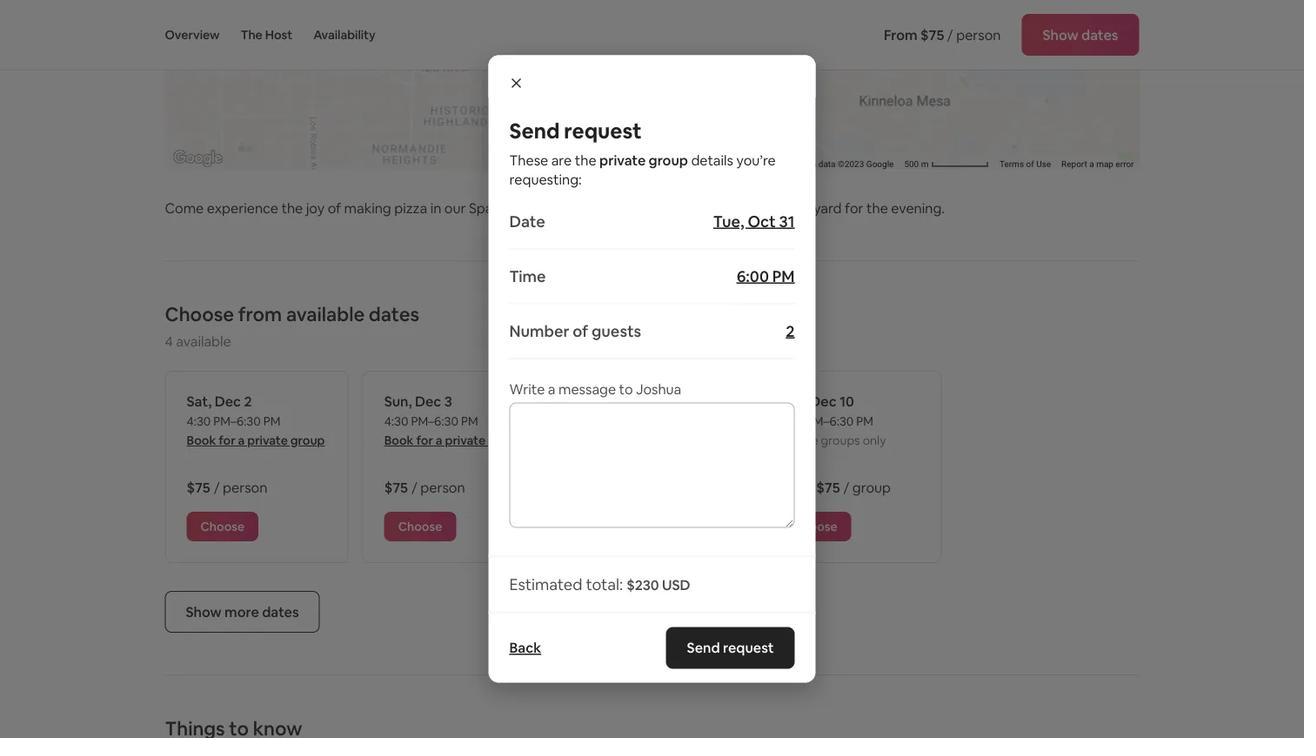 Task type: locate. For each thing, give the bounding box(es) containing it.
pm–6:30 inside sun, dec 10 4:30 pm–6:30 pm private groups only
[[807, 413, 854, 429]]

0 horizontal spatial sun,
[[384, 392, 412, 410]]

2 4:30 from the left
[[384, 413, 409, 429]]

show dates
[[1043, 26, 1119, 44]]

2 horizontal spatial the
[[867, 199, 888, 217]]

1 horizontal spatial 2
[[786, 321, 795, 341]]

request
[[564, 117, 642, 144], [723, 639, 774, 657]]

from
[[884, 26, 918, 44], [780, 478, 814, 496]]

2 horizontal spatial dates
[[1082, 26, 1119, 44]]

the
[[241, 27, 263, 43]]

backyard down map
[[783, 199, 842, 217]]

person for sun, dec 3
[[421, 478, 465, 496]]

these are the private group
[[510, 151, 688, 169]]

the right are
[[575, 151, 597, 169]]

1 horizontal spatial from
[[884, 26, 918, 44]]

1 horizontal spatial private
[[445, 433, 486, 448]]

·
[[605, 123, 607, 136]]

guests
[[592, 321, 642, 341]]

0 horizontal spatial 4:30
[[187, 413, 211, 429]]

0 vertical spatial 2
[[786, 321, 795, 341]]

group inside sat, dec 2 4:30 pm–6:30 pm book for a private group
[[291, 433, 325, 448]]

1 horizontal spatial backyard
[[783, 199, 842, 217]]

dec inside sun, dec 10 4:30 pm–6:30 pm private groups only
[[811, 392, 837, 410]]

back button
[[501, 631, 550, 665]]

send down 'usd'
[[687, 639, 720, 657]]

1 horizontal spatial $75 / person
[[384, 478, 465, 496]]

1 horizontal spatial our
[[665, 199, 686, 217]]

for for sun, dec 3
[[416, 433, 433, 448]]

1 vertical spatial request
[[723, 639, 774, 657]]

available right from on the left of page
[[286, 302, 365, 326]]

4:30 inside sun, dec 10 4:30 pm–6:30 pm private groups only
[[780, 413, 804, 429]]

0 horizontal spatial $75 / person
[[187, 478, 268, 496]]

backyard down keyboard
[[689, 199, 748, 217]]

private inside sun, dec 3 4:30 pm–6:30 pm book for a private group
[[445, 433, 486, 448]]

person for sat, dec 2
[[223, 478, 268, 496]]

1 vertical spatial send
[[687, 639, 720, 657]]

book for a private group link for 2
[[187, 433, 325, 448]]

2 vertical spatial of
[[573, 321, 589, 341]]

send request button
[[666, 627, 795, 669]]

report
[[1062, 159, 1088, 169]]

of for terms
[[1027, 159, 1035, 169]]

of
[[1027, 159, 1035, 169], [328, 199, 341, 217], [573, 321, 589, 341]]

send inside button
[[687, 639, 720, 657]]

0 horizontal spatial sat,
[[187, 392, 212, 410]]

a
[[1090, 159, 1095, 169], [548, 380, 556, 398], [238, 433, 245, 448], [436, 433, 443, 448]]

2 $75 / person from the left
[[384, 478, 465, 496]]

group
[[649, 151, 688, 169], [291, 433, 325, 448], [488, 433, 523, 448], [853, 478, 891, 496]]

0 horizontal spatial book
[[187, 433, 216, 448]]

1 backyard from the left
[[689, 199, 748, 217]]

sun,
[[384, 392, 412, 410], [780, 392, 808, 410]]

2 horizontal spatial private
[[600, 151, 646, 169]]

sat, for sat, dec 2 4:30 pm–6:30 pm book for a private group
[[187, 392, 212, 410]]

back
[[510, 639, 541, 657]]

private for sun, dec 3
[[445, 433, 486, 448]]

0 vertical spatial request
[[564, 117, 642, 144]]

dec inside sun, dec 3 4:30 pm–6:30 pm book for a private group
[[415, 392, 442, 410]]

dec for 2
[[215, 392, 241, 410]]

0 horizontal spatial show
[[186, 603, 222, 621]]

for
[[845, 199, 864, 217], [219, 433, 236, 448], [416, 433, 433, 448]]

$75 / person down sun, dec 3 4:30 pm–6:30 pm book for a private group
[[384, 478, 465, 496]]

map
[[799, 159, 817, 169]]

0 horizontal spatial the
[[281, 199, 303, 217]]

for inside sat, dec 2 4:30 pm–6:30 pm book for a private group
[[219, 433, 236, 448]]

©2023
[[838, 159, 865, 169]]

6:00
[[737, 266, 769, 286]]

sun, left the 3
[[384, 392, 412, 410]]

1 horizontal spatial dates
[[369, 302, 420, 326]]

0 horizontal spatial send request
[[510, 117, 642, 144]]

sat,
[[187, 392, 212, 410], [582, 392, 607, 410]]

3 dec from the left
[[610, 392, 637, 410]]

available
[[286, 302, 365, 326], [176, 332, 231, 350]]

from $75 / person
[[884, 26, 1001, 44]]

0 horizontal spatial our
[[445, 199, 466, 217]]

0 horizontal spatial of
[[328, 199, 341, 217]]

show dates link
[[1022, 14, 1140, 56]]

send request down 'usd'
[[687, 639, 774, 657]]

1 dec from the left
[[215, 392, 241, 410]]

4:30 inside sun, dec 3 4:30 pm–6:30 pm book for a private group
[[384, 413, 409, 429]]

1 horizontal spatial request
[[723, 639, 774, 657]]

1 vertical spatial 2
[[244, 392, 252, 410]]

6:00 pm button
[[737, 265, 795, 288]]

1 pm–6:30 from the left
[[213, 413, 261, 429]]

error
[[1116, 159, 1134, 169]]

pm for sat, dec 2
[[263, 413, 281, 429]]

report a map error link
[[1062, 159, 1134, 169]]

2 dec from the left
[[415, 392, 442, 410]]

pm inside sat, dec 2 4:30 pm–6:30 pm book for a private group
[[263, 413, 281, 429]]

our
[[445, 199, 466, 217], [665, 199, 686, 217]]

0 horizontal spatial person
[[223, 478, 268, 496]]

1 vertical spatial dates
[[369, 302, 420, 326]]

estimated
[[510, 574, 583, 594]]

to
[[609, 199, 623, 217], [619, 380, 633, 398]]

1 horizontal spatial book for a private group link
[[384, 433, 523, 448]]

to left 9
[[619, 380, 633, 398]]

1 vertical spatial from
[[780, 478, 814, 496]]

book for a private group link
[[187, 433, 325, 448], [384, 433, 523, 448]]

2 book from the left
[[384, 433, 414, 448]]

0 vertical spatial show
[[1043, 26, 1079, 44]]

0 horizontal spatial book for a private group link
[[187, 433, 325, 448]]

0 horizontal spatial backyard
[[689, 199, 748, 217]]

of left guests
[[573, 321, 589, 341]]

2 horizontal spatial pm–6:30
[[807, 413, 854, 429]]

keyboard
[[714, 159, 750, 169]]

0 horizontal spatial dates
[[262, 603, 299, 621]]

$75
[[921, 26, 945, 44], [187, 478, 210, 496], [384, 478, 408, 496], [817, 478, 840, 496]]

1 vertical spatial of
[[328, 199, 341, 217]]

0 vertical spatial to
[[609, 199, 623, 217]]

pizza
[[394, 199, 427, 217]]

availability
[[313, 27, 376, 43]]

our right make
[[665, 199, 686, 217]]

private inside sat, dec 2 4:30 pm–6:30 pm book for a private group
[[247, 433, 288, 448]]

1 book from the left
[[187, 433, 216, 448]]

1 horizontal spatial show
[[1043, 26, 1079, 44]]

more
[[225, 603, 259, 621]]

groups
[[821, 433, 860, 448]]

of left use
[[1027, 159, 1035, 169]]

send up these
[[510, 117, 560, 144]]

are
[[552, 151, 572, 169]]

private
[[600, 151, 646, 169], [247, 433, 288, 448], [445, 433, 486, 448]]

a inside sat, dec 2 4:30 pm–6:30 pm book for a private group
[[238, 433, 245, 448]]

3
[[445, 392, 452, 410]]

for inside sun, dec 3 4:30 pm–6:30 pm book for a private group
[[416, 433, 433, 448]]

0 vertical spatial from
[[884, 26, 918, 44]]

pm inside sun, dec 10 4:30 pm–6:30 pm private groups only
[[857, 413, 874, 429]]

0 vertical spatial send request
[[510, 117, 642, 144]]

3 pm–6:30 from the left
[[807, 413, 854, 429]]

dec
[[215, 392, 241, 410], [415, 392, 442, 410], [610, 392, 637, 410], [811, 392, 837, 410]]

1 horizontal spatial available
[[286, 302, 365, 326]]

2 sat, from the left
[[582, 392, 607, 410]]

0 horizontal spatial from
[[780, 478, 814, 496]]

usd
[[662, 576, 691, 594]]

person
[[957, 26, 1001, 44], [223, 478, 268, 496], [421, 478, 465, 496]]

0 horizontal spatial private
[[247, 433, 288, 448]]

1 horizontal spatial pm–6:30
[[411, 413, 459, 429]]

send request inside button
[[687, 639, 774, 657]]

2 horizontal spatial person
[[957, 26, 1001, 44]]

show
[[1043, 26, 1079, 44], [186, 603, 222, 621]]

keyboard shortcuts button
[[714, 158, 789, 170]]

2 pm–6:30 from the left
[[411, 413, 459, 429]]

2 horizontal spatial of
[[1027, 159, 1035, 169]]

4:30 for sat, dec 2
[[187, 413, 211, 429]]

to right us
[[609, 199, 623, 217]]

the left evening.
[[867, 199, 888, 217]]

0 horizontal spatial available
[[176, 332, 231, 350]]

1 horizontal spatial sun,
[[780, 392, 808, 410]]

book for sat,
[[187, 433, 216, 448]]

altadena
[[610, 123, 653, 136]]

book inside sun, dec 3 4:30 pm–6:30 pm book for a private group
[[384, 433, 414, 448]]

in
[[431, 199, 442, 217]]

availability button
[[313, 0, 376, 70]]

tue, oct 31 button
[[714, 210, 795, 233]]

terms of use
[[1000, 159, 1051, 169]]

google image
[[169, 147, 227, 170]]

1 vertical spatial show
[[186, 603, 222, 621]]

1 horizontal spatial 4:30
[[384, 413, 409, 429]]

pm–6:30
[[213, 413, 261, 429], [411, 413, 459, 429], [807, 413, 854, 429]]

2 book for a private group link from the left
[[384, 433, 523, 448]]

dates inside choose from available dates 4 available
[[369, 302, 420, 326]]

1 horizontal spatial send request
[[687, 639, 774, 657]]

our right in
[[445, 199, 466, 217]]

1 horizontal spatial person
[[421, 478, 465, 496]]

0 vertical spatial of
[[1027, 159, 1035, 169]]

1 4:30 from the left
[[187, 413, 211, 429]]

from $75 / group
[[780, 478, 891, 496]]

1 horizontal spatial book
[[384, 433, 414, 448]]

pm for sun, dec 10
[[857, 413, 874, 429]]

sun, inside sun, dec 3 4:30 pm–6:30 pm book for a private group
[[384, 392, 412, 410]]

write a message to joshua
[[510, 380, 682, 398]]

dates
[[1082, 26, 1119, 44], [369, 302, 420, 326], [262, 603, 299, 621]]

pm–6:30 for 2
[[213, 413, 261, 429]]

sat, dec 9
[[582, 392, 648, 410]]

1 horizontal spatial sat,
[[582, 392, 607, 410]]

4:30
[[187, 413, 211, 429], [384, 413, 409, 429], [780, 413, 804, 429]]

2 vertical spatial dates
[[262, 603, 299, 621]]

1 horizontal spatial of
[[573, 321, 589, 341]]

google
[[867, 159, 894, 169]]

come experience the joy of making pizza in our spanish villa. allow us to make our backyard your backyard for the evening.
[[165, 199, 945, 217]]

pm inside sun, dec 3 4:30 pm–6:30 pm book for a private group
[[461, 413, 478, 429]]

0 horizontal spatial request
[[564, 117, 642, 144]]

these
[[510, 151, 549, 169]]

0 horizontal spatial 2
[[244, 392, 252, 410]]

terms of use link
[[1000, 159, 1051, 169]]

1 $75 / person from the left
[[187, 478, 268, 496]]

0 horizontal spatial pm–6:30
[[213, 413, 261, 429]]

4 dec from the left
[[811, 392, 837, 410]]

the for experience
[[281, 199, 303, 217]]

2 horizontal spatial for
[[845, 199, 864, 217]]

Write a message to Joshua text field
[[510, 403, 795, 528]]

/
[[948, 26, 954, 44], [214, 478, 220, 496], [412, 478, 418, 496], [844, 478, 850, 496]]

4:30 inside sat, dec 2 4:30 pm–6:30 pm book for a private group
[[187, 413, 211, 429]]

book for sun,
[[384, 433, 414, 448]]

allow
[[554, 199, 589, 217]]

tue, oct 31
[[714, 211, 795, 232]]

1 horizontal spatial send
[[687, 639, 720, 657]]

available down choose
[[176, 332, 231, 350]]

you're
[[737, 151, 776, 169]]

the
[[575, 151, 597, 169], [281, 199, 303, 217], [867, 199, 888, 217]]

book inside sat, dec 2 4:30 pm–6:30 pm book for a private group
[[187, 433, 216, 448]]

of right joy
[[328, 199, 341, 217]]

sun, up private at the bottom right
[[780, 392, 808, 410]]

pm–6:30 inside sat, dec 2 4:30 pm–6:30 pm book for a private group
[[213, 413, 261, 429]]

sun, dec 10 4:30 pm–6:30 pm private groups only
[[780, 392, 886, 448]]

pm–6:30 inside sun, dec 3 4:30 pm–6:30 pm book for a private group
[[411, 413, 459, 429]]

overview
[[165, 27, 220, 43]]

2 horizontal spatial 4:30
[[780, 413, 804, 429]]

3 4:30 from the left
[[780, 413, 804, 429]]

the left joy
[[281, 199, 303, 217]]

2 backyard from the left
[[783, 199, 842, 217]]

sat, inside sat, dec 2 4:30 pm–6:30 pm book for a private group
[[187, 392, 212, 410]]

group inside sun, dec 3 4:30 pm–6:30 pm book for a private group
[[488, 433, 523, 448]]

1 sat, from the left
[[187, 392, 212, 410]]

1 sun, from the left
[[384, 392, 412, 410]]

2 inside sat, dec 2 4:30 pm–6:30 pm book for a private group
[[244, 392, 252, 410]]

1 horizontal spatial for
[[416, 433, 433, 448]]

send request up are
[[510, 117, 642, 144]]

1 book for a private group link from the left
[[187, 433, 325, 448]]

1 horizontal spatial the
[[575, 151, 597, 169]]

sun, inside sun, dec 10 4:30 pm–6:30 pm private groups only
[[780, 392, 808, 410]]

0 horizontal spatial send
[[510, 117, 560, 144]]

2 sun, from the left
[[780, 392, 808, 410]]

book
[[187, 433, 216, 448], [384, 433, 414, 448]]

0 horizontal spatial for
[[219, 433, 236, 448]]

1 our from the left
[[445, 199, 466, 217]]

1 vertical spatial send request
[[687, 639, 774, 657]]

write
[[510, 380, 545, 398]]

overview button
[[165, 0, 220, 70]]

private for sat, dec 2
[[247, 433, 288, 448]]

the host
[[241, 27, 293, 43]]

dec inside sat, dec 2 4:30 pm–6:30 pm book for a private group
[[215, 392, 241, 410]]

pm for sun, dec 3
[[461, 413, 478, 429]]

book for a private group link for 3
[[384, 433, 523, 448]]

$75 / person down sat, dec 2 4:30 pm–6:30 pm book for a private group
[[187, 478, 268, 496]]



Task type: describe. For each thing, give the bounding box(es) containing it.
map data ©2023 google
[[799, 159, 894, 169]]

evening.
[[892, 199, 945, 217]]

from for from $75 / person
[[884, 26, 918, 44]]

show more dates link
[[165, 591, 320, 633]]

4:30 for sun, dec 3
[[384, 413, 409, 429]]

keyboard shortcuts
[[714, 159, 789, 169]]

dec for 3
[[415, 392, 442, 410]]

choose from available dates 4 available
[[165, 302, 420, 350]]

only
[[863, 433, 886, 448]]

pm–6:30 for 10
[[807, 413, 854, 429]]

9
[[640, 392, 648, 410]]

of for number
[[573, 321, 589, 341]]

oct
[[748, 211, 776, 232]]

sun, for sun, dec 10
[[780, 392, 808, 410]]

show for show dates
[[1043, 26, 1079, 44]]

data
[[819, 159, 836, 169]]

map region
[[37, 0, 1151, 272]]

sat, for sat, dec 9
[[582, 392, 607, 410]]

use
[[1037, 159, 1051, 169]]

us
[[592, 199, 606, 217]]

10
[[840, 392, 855, 410]]

dec for 10
[[811, 392, 837, 410]]

a inside sun, dec 3 4:30 pm–6:30 pm book for a private group
[[436, 433, 443, 448]]

2 our from the left
[[665, 199, 686, 217]]

2 button
[[786, 320, 795, 342]]

6:00 pm
[[737, 266, 795, 286]]

$75 / person for sat,
[[187, 478, 268, 496]]

choose
[[165, 302, 234, 326]]

requesting:
[[510, 171, 582, 188]]

0 vertical spatial dates
[[1082, 26, 1119, 44]]

4
[[165, 332, 173, 350]]

map
[[1097, 159, 1114, 169]]

pm–6:30 for 3
[[411, 413, 459, 429]]

private
[[780, 433, 818, 448]]

villa.
[[521, 199, 551, 217]]

terms
[[1000, 159, 1024, 169]]

m
[[921, 159, 929, 169]]

come
[[165, 199, 204, 217]]

0 vertical spatial available
[[286, 302, 365, 326]]

number of guests
[[510, 321, 642, 341]]

joshua
[[636, 380, 682, 398]]

request inside button
[[723, 639, 774, 657]]

show more dates
[[186, 603, 299, 621]]

500
[[905, 159, 919, 169]]

dec for 9
[[610, 392, 637, 410]]

$230
[[627, 576, 659, 594]]

sun, dec 3 4:30 pm–6:30 pm book for a private group
[[384, 392, 523, 448]]

· altadena
[[603, 123, 653, 136]]

from for from $75 / group
[[780, 478, 814, 496]]

estimated total: $230 usd
[[510, 574, 691, 594]]

details you're requesting:
[[510, 151, 776, 188]]

making
[[344, 199, 391, 217]]

your
[[751, 199, 780, 217]]

host
[[265, 27, 293, 43]]

sun, for sun, dec 3
[[384, 392, 412, 410]]

report a map error
[[1062, 159, 1134, 169]]

details
[[691, 151, 734, 169]]

total:
[[586, 574, 623, 594]]

for for sat, dec 2
[[219, 433, 236, 448]]

31
[[779, 211, 795, 232]]

message
[[559, 380, 616, 398]]

shortcuts
[[752, 159, 789, 169]]

show for show more dates
[[186, 603, 222, 621]]

spanish
[[469, 199, 518, 217]]

0 vertical spatial send
[[510, 117, 560, 144]]

pm inside button
[[773, 266, 795, 286]]

make
[[626, 199, 662, 217]]

the host button
[[241, 0, 293, 70]]

date
[[510, 211, 545, 232]]

number
[[510, 321, 570, 341]]

sat, dec 2 4:30 pm–6:30 pm book for a private group
[[187, 392, 325, 448]]

from
[[238, 302, 282, 326]]

500 m button
[[899, 158, 995, 170]]

1 vertical spatial to
[[619, 380, 633, 398]]

experience
[[207, 199, 278, 217]]

500 m
[[905, 159, 931, 169]]

1 vertical spatial available
[[176, 332, 231, 350]]

4:30 for sun, dec 10
[[780, 413, 804, 429]]

$75 / person for sun,
[[384, 478, 465, 496]]

time
[[510, 266, 546, 286]]

the for are
[[575, 151, 597, 169]]

joy
[[306, 199, 325, 217]]

tue,
[[714, 211, 745, 232]]



Task type: vqa. For each thing, say whether or not it's contained in the screenshot.
Dec in Sun, Dec 10 4:30 PM–6:30 PM Private groups only
yes



